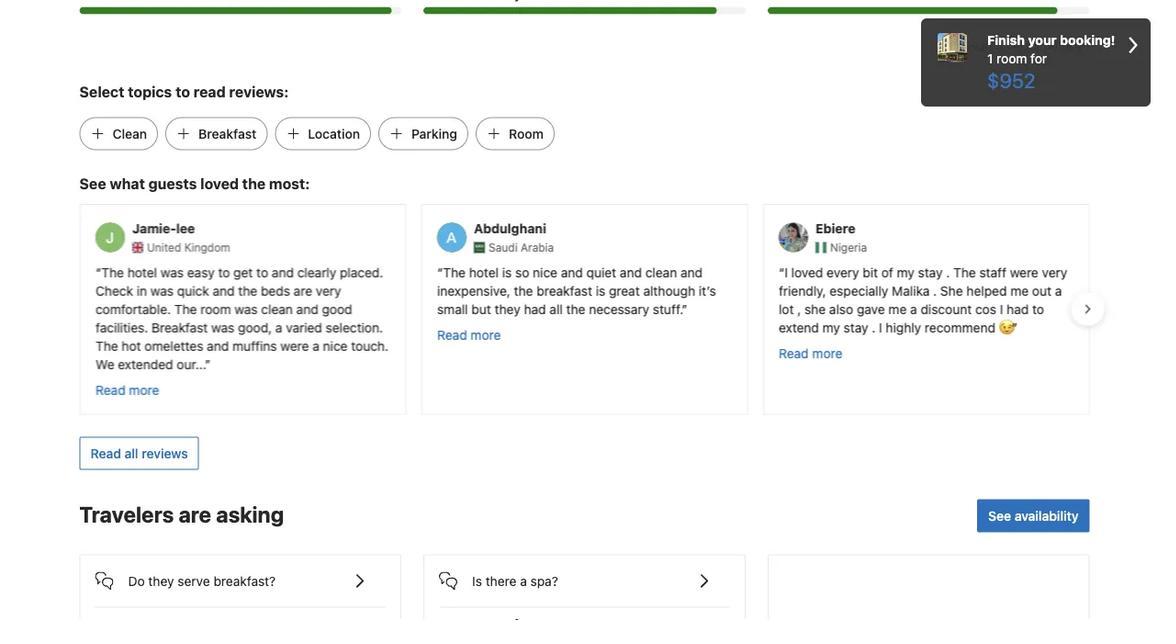 Task type: locate. For each thing, give the bounding box(es) containing it.
read left reviews
[[91, 446, 121, 461]]

stay up malika
[[918, 264, 943, 280]]

me up "highly"
[[888, 301, 907, 316]]

read more button down extend
[[779, 344, 843, 362]]

more down extend
[[812, 345, 843, 361]]

the up "inexpensive,"
[[443, 264, 465, 280]]

see
[[79, 174, 106, 192], [989, 508, 1012, 523]]

1 vertical spatial nice
[[323, 338, 347, 353]]

$952
[[988, 68, 1036, 92]]

1 vertical spatial room
[[200, 301, 231, 316]]

2 vertical spatial i
[[879, 320, 882, 335]]

they
[[494, 301, 520, 316], [148, 573, 174, 588]]

read inside read all reviews button
[[91, 446, 121, 461]]

all
[[549, 301, 563, 316], [125, 446, 138, 461]]

breakfast
[[536, 283, 592, 298]]

2 horizontal spatial .
[[946, 264, 950, 280]]

availability
[[1015, 508, 1079, 523]]

1 vertical spatial were
[[280, 338, 309, 353]]

they inside " the hotel is so nice and quiet and clean and inexpensive, the breakfast is great although it's small but they had all the necessary stuff.
[[494, 301, 520, 316]]

me left out
[[1010, 283, 1029, 298]]

extended
[[117, 356, 173, 372]]

see left what
[[79, 174, 106, 192]]

0 horizontal spatial more
[[129, 382, 159, 397]]

. left she
[[933, 283, 937, 298]]

is left so
[[502, 264, 512, 280]]

0 vertical spatial room
[[997, 51, 1028, 66]]

nice down selection.
[[323, 338, 347, 353]]

clean
[[113, 126, 147, 141]]

nice inside " the hotel was easy to get to and clearly placed. check in was quick and the beds are very comfortable. the room was clean and good facilities. breakfast was good, a varied selection. the hot omelettes and muffins were a nice touch. we extended our...
[[323, 338, 347, 353]]

. down gave
[[872, 320, 875, 335]]

loved up friendly,
[[791, 264, 823, 280]]

room inside " the hotel was easy to get to and clearly placed. check in was quick and the beds are very comfortable. the room was clean and good facilities. breakfast was good, a varied selection. the hot omelettes and muffins were a nice touch. we extended our...
[[200, 301, 231, 316]]

room down "quick"
[[200, 301, 231, 316]]

0 vertical spatial they
[[494, 301, 520, 316]]

a down varied
[[312, 338, 319, 353]]

me
[[1010, 283, 1029, 298], [888, 301, 907, 316]]

see left availability
[[989, 508, 1012, 523]]

1 horizontal spatial hotel
[[469, 264, 498, 280]]

1 vertical spatial they
[[148, 573, 174, 588]]

0 horizontal spatial are
[[179, 501, 211, 527]]

2 " from the left
[[437, 264, 443, 280]]

" up friendly,
[[779, 264, 784, 280]]

read
[[194, 83, 226, 100]]

0 horizontal spatial hotel
[[127, 264, 157, 280]]

gave
[[857, 301, 885, 316]]

so
[[515, 264, 529, 280]]

0 vertical spatial all
[[549, 301, 563, 316]]

the up she
[[953, 264, 976, 280]]

had down breakfast
[[524, 301, 546, 316]]

all inside " the hotel is so nice and quiet and clean and inexpensive, the breakfast is great although it's small but they had all the necessary stuff.
[[549, 301, 563, 316]]

0 vertical spatial i
[[784, 264, 788, 280]]

high score for brooklyn
[[968, 39, 1090, 52]]

0 horizontal spatial "
[[204, 356, 210, 372]]

read down extend
[[779, 345, 809, 361]]

1 " from the left
[[95, 264, 101, 280]]

it's
[[699, 283, 716, 298]]

more for " the hotel was easy to get to and clearly placed. check in was quick and the beds are very comfortable. the room was clean and good facilities. breakfast was good, a varied selection. the hot omelettes and muffins were a nice touch. we extended our...
[[129, 382, 159, 397]]

2 vertical spatial more
[[129, 382, 159, 397]]

of
[[881, 264, 893, 280]]

all down breakfast
[[549, 301, 563, 316]]

0 vertical spatial very
[[1042, 264, 1068, 280]]

0 horizontal spatial clean
[[261, 301, 293, 316]]

your
[[1029, 33, 1057, 48]]

read
[[437, 327, 467, 342], [779, 345, 809, 361], [95, 382, 125, 397], [91, 446, 121, 461]]

are
[[293, 283, 312, 298], [179, 501, 211, 527]]

0 vertical spatial were
[[1010, 264, 1039, 280]]

location
[[308, 126, 360, 141]]

0 horizontal spatial all
[[125, 446, 138, 461]]

1 horizontal spatial is
[[596, 283, 605, 298]]

" up "inexpensive,"
[[437, 264, 443, 280]]

clean inside " the hotel was easy to get to and clearly placed. check in was quick and the beds are very comfortable. the room was clean and good facilities. breakfast was good, a varied selection. the hot omelettes and muffins were a nice touch. we extended our...
[[261, 301, 293, 316]]

1 horizontal spatial more
[[470, 327, 501, 342]]

finish your booking! 1 room for $952
[[988, 33, 1116, 92]]

my
[[897, 264, 915, 280], [823, 320, 840, 335]]

0 vertical spatial read more
[[437, 327, 501, 342]]

i
[[784, 264, 788, 280], [1000, 301, 1003, 316], [879, 320, 882, 335]]

finish
[[988, 33, 1026, 48]]

.
[[946, 264, 950, 280], [933, 283, 937, 298], [872, 320, 875, 335]]

rightchevron image
[[1129, 31, 1138, 59]]

breakfast
[[199, 126, 257, 141], [151, 320, 207, 335]]

were
[[1010, 264, 1039, 280], [280, 338, 309, 353]]

1 horizontal spatial were
[[1010, 264, 1039, 280]]

was up 'good,'
[[234, 301, 257, 316]]

read more button down extended
[[95, 381, 159, 399]]

the inside " the hotel was easy to get to and clearly placed. check in was quick and the beds are very comfortable. the room was clean and good facilities. breakfast was good, a varied selection. the hot omelettes and muffins were a nice touch. we extended our...
[[238, 283, 257, 298]]

1 vertical spatial breakfast
[[151, 320, 207, 335]]

loved
[[201, 174, 239, 192], [791, 264, 823, 280]]

" the hotel was easy to get to and clearly placed. check in was quick and the beds are very comfortable. the room was clean and good facilities. breakfast was good, a varied selection. the hot omelettes and muffins were a nice touch. we extended our...
[[95, 264, 388, 372]]

2 hotel from the left
[[469, 264, 498, 280]]

hot
[[121, 338, 141, 353]]

0 horizontal spatial "
[[95, 264, 101, 280]]

and up 'great'
[[620, 264, 642, 280]]

breakfast up omelettes in the left of the page
[[151, 320, 207, 335]]

" inside " i loved every bit of my stay . the staff were very friendly, especially malika . she helped me out a lot , she also gave me a discount cos i had to extend my stay . i highly recommend 😉
[[779, 264, 784, 280]]

2 vertical spatial "
[[204, 356, 210, 372]]

had up 😉 in the right bottom of the page
[[1007, 301, 1029, 316]]

united kingdom image
[[132, 242, 143, 253]]

are left asking
[[179, 501, 211, 527]]

1 horizontal spatial read more
[[437, 327, 501, 342]]

she
[[940, 283, 963, 298]]

were down varied
[[280, 338, 309, 353]]

1 horizontal spatial nice
[[533, 264, 557, 280]]

good,
[[238, 320, 272, 335]]

2 vertical spatial .
[[872, 320, 875, 335]]

the up check
[[101, 264, 124, 280]]

stay
[[918, 264, 943, 280], [844, 320, 868, 335]]

arabia
[[521, 241, 554, 254]]

select topics to read reviews:
[[79, 83, 289, 100]]

is
[[502, 264, 512, 280], [596, 283, 605, 298]]

loved right guests
[[201, 174, 239, 192]]

0 vertical spatial loved
[[201, 174, 239, 192]]

stay down also
[[844, 320, 868, 335]]

"
[[682, 301, 687, 316], [1012, 320, 1018, 335], [204, 356, 210, 372]]

0 horizontal spatial read more
[[95, 382, 159, 397]]

see for see what guests loved the most:
[[79, 174, 106, 192]]

0 vertical spatial me
[[1010, 283, 1029, 298]]

0 horizontal spatial loved
[[201, 174, 239, 192]]

0 horizontal spatial room
[[200, 301, 231, 316]]

the down get
[[238, 283, 257, 298]]

hotel inside " the hotel is so nice and quiet and clean and inexpensive, the breakfast is great although it's small but they had all the necessary stuff.
[[469, 264, 498, 280]]

read more
[[437, 327, 501, 342], [779, 345, 843, 361], [95, 382, 159, 397]]

room
[[509, 126, 544, 141]]

very up out
[[1042, 264, 1068, 280]]

see inside button
[[989, 508, 1012, 523]]

hotel for is
[[469, 264, 498, 280]]

are down the "clearly"
[[293, 283, 312, 298]]

a right 'good,'
[[275, 320, 282, 335]]

2 horizontal spatial read more button
[[779, 344, 843, 362]]

read down we
[[95, 382, 125, 397]]

1 horizontal spatial loved
[[791, 264, 823, 280]]

the inside " the hotel is so nice and quiet and clean and inexpensive, the breakfast is great although it's small but they had all the necessary stuff.
[[443, 264, 465, 280]]

they right the "do"
[[148, 573, 174, 588]]

1 vertical spatial very
[[316, 283, 341, 298]]

0 horizontal spatial see
[[79, 174, 106, 192]]

1 horizontal spatial are
[[293, 283, 312, 298]]

lee
[[176, 221, 195, 236]]

" for beds
[[204, 356, 210, 372]]

0 vertical spatial clean
[[645, 264, 677, 280]]

i right cos
[[1000, 301, 1003, 316]]

0 vertical spatial see
[[79, 174, 106, 192]]

to inside " i loved every bit of my stay . the staff were very friendly, especially malika . she helped me out a lot , she also gave me a discount cos i had to extend my stay . i highly recommend 😉
[[1032, 301, 1044, 316]]

1 had from the left
[[524, 301, 546, 316]]

she
[[804, 301, 826, 316]]

abdulghani
[[474, 221, 546, 236]]

1 vertical spatial me
[[888, 301, 907, 316]]

placed.
[[340, 264, 383, 280]]

hotel up the in
[[127, 264, 157, 280]]

"
[[95, 264, 101, 280], [437, 264, 443, 280], [779, 264, 784, 280]]

the
[[242, 174, 266, 192], [238, 283, 257, 298], [514, 283, 533, 298], [566, 301, 585, 316]]

our...
[[176, 356, 204, 372]]

" up check
[[95, 264, 101, 280]]

read more down extend
[[779, 345, 843, 361]]

more for " the hotel is so nice and quiet and clean and inexpensive, the breakfast is great although it's small but they had all the necessary stuff.
[[470, 327, 501, 342]]

breakfast down read
[[199, 126, 257, 141]]

a left spa?
[[520, 573, 527, 588]]

great
[[609, 283, 640, 298]]

nice right so
[[533, 264, 557, 280]]

read more down the but
[[437, 327, 501, 342]]

to down out
[[1032, 301, 1044, 316]]

0 horizontal spatial very
[[316, 283, 341, 298]]

1 vertical spatial more
[[812, 345, 843, 361]]

is down quiet
[[596, 283, 605, 298]]

😉
[[999, 320, 1012, 335]]

hotel up "inexpensive,"
[[469, 264, 498, 280]]

clean up although
[[645, 264, 677, 280]]

malika
[[892, 283, 930, 298]]

0 vertical spatial nice
[[533, 264, 557, 280]]

. up she
[[946, 264, 950, 280]]

very
[[1042, 264, 1068, 280], [316, 283, 341, 298]]

1 horizontal spatial room
[[997, 51, 1028, 66]]

1 vertical spatial clean
[[261, 301, 293, 316]]

1 horizontal spatial very
[[1042, 264, 1068, 280]]

read down small
[[437, 327, 467, 342]]

for down 'your'
[[1031, 51, 1048, 66]]

0 horizontal spatial stay
[[844, 320, 868, 335]]

" inside " the hotel is so nice and quiet and clean and inexpensive, the breakfast is great although it's small but they had all the necessary stuff.
[[437, 264, 443, 280]]

my down also
[[823, 320, 840, 335]]

1 horizontal spatial .
[[933, 283, 937, 298]]

1 vertical spatial see
[[989, 508, 1012, 523]]

0 horizontal spatial nice
[[323, 338, 347, 353]]

0 horizontal spatial i
[[784, 264, 788, 280]]

1 horizontal spatial "
[[437, 264, 443, 280]]

1 vertical spatial my
[[823, 320, 840, 335]]

0 horizontal spatial .
[[872, 320, 875, 335]]

0 horizontal spatial my
[[823, 320, 840, 335]]

0 horizontal spatial is
[[502, 264, 512, 280]]

there
[[486, 573, 517, 588]]

the
[[101, 264, 124, 280], [443, 264, 465, 280], [953, 264, 976, 280], [174, 301, 197, 316], [95, 338, 118, 353]]

1 vertical spatial all
[[125, 446, 138, 461]]

1 horizontal spatial i
[[879, 320, 882, 335]]

read more for " the hotel was easy to get to and clearly placed. check in was quick and the beds are very comfortable. the room was clean and good facilities. breakfast was good, a varied selection. the hot omelettes and muffins were a nice touch. we extended our...
[[95, 382, 159, 397]]

was
[[160, 264, 183, 280], [150, 283, 173, 298], [234, 301, 257, 316], [211, 320, 234, 335]]

" inside " the hotel was easy to get to and clearly placed. check in was quick and the beds are very comfortable. the room was clean and good facilities. breakfast was good, a varied selection. the hot omelettes and muffins were a nice touch. we extended our...
[[95, 264, 101, 280]]

1 vertical spatial loved
[[791, 264, 823, 280]]

1 horizontal spatial clean
[[645, 264, 677, 280]]

1 horizontal spatial stay
[[918, 264, 943, 280]]

were inside " the hotel was easy to get to and clearly placed. check in was quick and the beds are very comfortable. the room was clean and good facilities. breakfast was good, a varied selection. the hot omelettes and muffins were a nice touch. we extended our...
[[280, 338, 309, 353]]

1 hotel from the left
[[127, 264, 157, 280]]

2 had from the left
[[1007, 301, 1029, 316]]

read more button down the but
[[437, 326, 501, 344]]

1 vertical spatial read more
[[779, 345, 843, 361]]

jamie-lee
[[132, 221, 195, 236]]

read more down extended
[[95, 382, 159, 397]]

0 vertical spatial "
[[682, 301, 687, 316]]

and up varied
[[296, 301, 318, 316]]

very up good
[[316, 283, 341, 298]]

3 " from the left
[[779, 264, 784, 280]]

spa?
[[531, 573, 558, 588]]

the down so
[[514, 283, 533, 298]]

parking
[[412, 126, 458, 141]]

0 horizontal spatial me
[[888, 301, 907, 316]]

0 vertical spatial more
[[470, 327, 501, 342]]

0 vertical spatial my
[[897, 264, 915, 280]]

0 horizontal spatial had
[[524, 301, 546, 316]]

booking!
[[1060, 33, 1116, 48]]

had inside " the hotel is so nice and quiet and clean and inexpensive, the breakfast is great although it's small but they had all the necessary stuff.
[[524, 301, 546, 316]]

2 horizontal spatial read more
[[779, 345, 843, 361]]

0 horizontal spatial read more button
[[95, 381, 159, 399]]

2 vertical spatial read more
[[95, 382, 159, 397]]

more down extended
[[129, 382, 159, 397]]

1 horizontal spatial "
[[682, 301, 687, 316]]

do they serve breakfast?
[[128, 573, 276, 588]]

1 horizontal spatial had
[[1007, 301, 1029, 316]]

1 horizontal spatial all
[[549, 301, 563, 316]]

hotel inside " the hotel was easy to get to and clearly placed. check in was quick and the beds are very comfortable. the room was clean and good facilities. breakfast was good, a varied selection. the hot omelettes and muffins were a nice touch. we extended our...
[[127, 264, 157, 280]]

1 horizontal spatial me
[[1010, 283, 1029, 298]]

high
[[968, 39, 992, 52]]

easy
[[187, 264, 214, 280]]

2 horizontal spatial i
[[1000, 301, 1003, 316]]

,
[[797, 301, 801, 316]]

i down gave
[[879, 320, 882, 335]]

i up friendly,
[[784, 264, 788, 280]]

recommend
[[925, 320, 996, 335]]

0 vertical spatial are
[[293, 283, 312, 298]]

2 horizontal spatial "
[[779, 264, 784, 280]]

the down "quick"
[[174, 301, 197, 316]]

1 vertical spatial "
[[1012, 320, 1018, 335]]

room down finish
[[997, 51, 1028, 66]]

nigeria image
[[815, 242, 826, 253]]

all left reviews
[[125, 446, 138, 461]]

1 horizontal spatial they
[[494, 301, 520, 316]]

1 horizontal spatial read more button
[[437, 326, 501, 344]]

0 horizontal spatial were
[[280, 338, 309, 353]]

my right of
[[897, 264, 915, 280]]

1 vertical spatial i
[[1000, 301, 1003, 316]]

this is a carousel with rotating slides. it displays featured reviews of the property. use the next and previous buttons to navigate. region
[[65, 197, 1105, 422]]

a down malika
[[910, 301, 917, 316]]

2 horizontal spatial "
[[1012, 320, 1018, 335]]

were up out
[[1010, 264, 1039, 280]]

0 vertical spatial .
[[946, 264, 950, 280]]

for inside finish your booking! 1 room for $952
[[1031, 51, 1048, 66]]

touch.
[[351, 338, 388, 353]]

the inside " i loved every bit of my stay . the staff were very friendly, especially malika . she helped me out a lot , she also gave me a discount cos i had to extend my stay . i highly recommend 😉
[[953, 264, 976, 280]]

0 horizontal spatial they
[[148, 573, 174, 588]]

1 horizontal spatial my
[[897, 264, 915, 280]]

they right the but
[[494, 301, 520, 316]]

more down the but
[[470, 327, 501, 342]]

more for " i loved every bit of my stay . the staff were very friendly, especially malika . she helped me out a lot , she also gave me a discount cos i had to extend my stay . i highly recommend 😉
[[812, 345, 843, 361]]

was down the united
[[160, 264, 183, 280]]

out
[[1032, 283, 1052, 298]]

2 horizontal spatial more
[[812, 345, 843, 361]]

1 horizontal spatial see
[[989, 508, 1012, 523]]

comfort 9.7 meter
[[79, 7, 402, 14]]

clean down "beds"
[[261, 301, 293, 316]]

muffins
[[232, 338, 277, 353]]



Task type: describe. For each thing, give the bounding box(es) containing it.
see availability button
[[978, 499, 1090, 532]]

but
[[471, 301, 491, 316]]

topics
[[128, 83, 172, 100]]

very inside " i loved every bit of my stay . the staff were very friendly, especially malika . she helped me out a lot , she also gave me a discount cos i had to extend my stay . i highly recommend 😉
[[1042, 264, 1068, 280]]

0 vertical spatial stay
[[918, 264, 943, 280]]

1 vertical spatial .
[[933, 283, 937, 298]]

was right the in
[[150, 283, 173, 298]]

travelers
[[79, 501, 174, 527]]

" the hotel is so nice and quiet and clean and inexpensive, the breakfast is great although it's small but they had all the necessary stuff.
[[437, 264, 716, 316]]

read more button for the hotel is so nice and quiet and clean and inexpensive, the breakfast is great although it's small but they had all the necessary stuff.
[[437, 326, 501, 344]]

room inside finish your booking! 1 room for $952
[[997, 51, 1028, 66]]

most:
[[269, 174, 310, 192]]

" for " the hotel was easy to get to and clearly placed. check in was quick and the beds are very comfortable. the room was clean and good facilities. breakfast was good, a varied selection. the hot omelettes and muffins were a nice touch. we extended our...
[[95, 264, 101, 280]]

nice inside " the hotel is so nice and quiet and clean and inexpensive, the breakfast is great although it's small but they had all the necessary stuff.
[[533, 264, 557, 280]]

score
[[995, 39, 1024, 52]]

highly
[[886, 320, 921, 335]]

1 vertical spatial stay
[[844, 320, 868, 335]]

in
[[136, 283, 147, 298]]

to left get
[[218, 264, 230, 280]]

see availability
[[989, 508, 1079, 523]]

see for see availability
[[989, 508, 1012, 523]]

check
[[95, 283, 133, 298]]

brooklyn
[[1045, 39, 1090, 52]]

do
[[128, 573, 145, 588]]

" for " i loved every bit of my stay . the staff were very friendly, especially malika . she helped me out a lot , she also gave me a discount cos i had to extend my stay . i highly recommend 😉
[[779, 264, 784, 280]]

" for " the hotel is so nice and quiet and clean and inexpensive, the breakfast is great although it's small but they had all the necessary stuff.
[[437, 264, 443, 280]]

to left read
[[176, 83, 190, 100]]

" for it's
[[682, 301, 687, 316]]

quiet
[[586, 264, 616, 280]]

loved inside " i loved every bit of my stay . the staff were very friendly, especially malika . she helped me out a lot , she also gave me a discount cos i had to extend my stay . i highly recommend 😉
[[791, 264, 823, 280]]

to right get
[[256, 264, 268, 280]]

also
[[829, 301, 853, 316]]

and left muffins
[[206, 338, 229, 353]]

were inside " i loved every bit of my stay . the staff were very friendly, especially malika . she helped me out a lot , she also gave me a discount cos i had to extend my stay . i highly recommend 😉
[[1010, 264, 1039, 280]]

necessary
[[589, 301, 649, 316]]

read all reviews
[[91, 446, 188, 461]]

the up we
[[95, 338, 118, 353]]

" i loved every bit of my stay . the staff were very friendly, especially malika . she helped me out a lot , she also gave me a discount cos i had to extend my stay . i highly recommend 😉
[[779, 264, 1068, 335]]

and up "beds"
[[271, 264, 294, 280]]

asking
[[216, 501, 284, 527]]

guests
[[149, 174, 197, 192]]

ebiere
[[815, 221, 856, 236]]

1
[[988, 51, 994, 66]]

is there a spa?
[[472, 573, 558, 588]]

we
[[95, 356, 114, 372]]

stuff.
[[653, 301, 682, 316]]

discount
[[921, 301, 972, 316]]

read all reviews button
[[79, 437, 199, 470]]

a inside button
[[520, 573, 527, 588]]

value for money 9.1 meter
[[424, 7, 746, 14]]

united kingdom
[[147, 241, 230, 254]]

breakfast inside " the hotel was easy to get to and clearly placed. check in was quick and the beds are very comfortable. the room was clean and good facilities. breakfast was good, a varied selection. the hot omelettes and muffins were a nice touch. we extended our...
[[151, 320, 207, 335]]

saudi arabia image
[[474, 242, 485, 253]]

see what guests loved the most:
[[79, 174, 310, 192]]

kingdom
[[184, 241, 230, 254]]

hotel for was
[[127, 264, 157, 280]]

bit
[[863, 264, 878, 280]]

and down get
[[212, 283, 234, 298]]

jamie-
[[132, 221, 176, 236]]

read for " the hotel is so nice and quiet and clean and inexpensive, the breakfast is great although it's small but they had all the necessary stuff.
[[437, 327, 467, 342]]

read more button for the hotel was easy to get to and clearly placed. check in was quick and the beds are very comfortable. the room was clean and good facilities. breakfast was good, a varied selection. the hot omelettes and muffins were a nice touch. we extended our...
[[95, 381, 159, 399]]

varied
[[286, 320, 322, 335]]

is there a spa? button
[[439, 555, 730, 592]]

selection.
[[325, 320, 383, 335]]

clearly
[[297, 264, 336, 280]]

serve
[[178, 573, 210, 588]]

read for " the hotel was easy to get to and clearly placed. check in was quick and the beds are very comfortable. the room was clean and good facilities. breakfast was good, a varied selection. the hot omelettes and muffins were a nice touch. we extended our...
[[95, 382, 125, 397]]

select
[[79, 83, 124, 100]]

united
[[147, 241, 181, 254]]

although
[[643, 283, 695, 298]]

staff
[[979, 264, 1007, 280]]

extend
[[779, 320, 819, 335]]

saudi arabia
[[488, 241, 554, 254]]

do they serve breakfast? button
[[95, 555, 386, 592]]

breakfast?
[[214, 573, 276, 588]]

helped
[[967, 283, 1007, 298]]

inexpensive,
[[437, 283, 510, 298]]

get
[[233, 264, 253, 280]]

the down breakfast
[[566, 301, 585, 316]]

all inside button
[[125, 446, 138, 461]]

omelettes
[[144, 338, 203, 353]]

and up it's
[[680, 264, 703, 280]]

clean inside " the hotel is so nice and quiet and clean and inexpensive, the breakfast is great although it's small but they had all the necessary stuff.
[[645, 264, 677, 280]]

very inside " the hotel was easy to get to and clearly placed. check in was quick and the beds are very comfortable. the room was clean and good facilities. breakfast was good, a varied selection. the hot omelettes and muffins were a nice touch. we extended our...
[[316, 283, 341, 298]]

they inside 'button'
[[148, 573, 174, 588]]

0 vertical spatial breakfast
[[199, 126, 257, 141]]

travelers are asking
[[79, 501, 284, 527]]

good
[[322, 301, 352, 316]]

reviews
[[142, 446, 188, 461]]

read more button for i loved every bit of my stay . the staff were very friendly, especially malika . she helped me out a lot , she also gave me a discount cos i had to extend my stay . i highly recommend 😉
[[779, 344, 843, 362]]

beds
[[260, 283, 290, 298]]

had inside " i loved every bit of my stay . the staff were very friendly, especially malika . she helped me out a lot , she also gave me a discount cos i had to extend my stay . i highly recommend 😉
[[1007, 301, 1029, 316]]

saudi
[[488, 241, 517, 254]]

" for she
[[1012, 320, 1018, 335]]

for right score
[[1027, 39, 1042, 52]]

every
[[827, 264, 859, 280]]

1 vertical spatial is
[[596, 283, 605, 298]]

is
[[472, 573, 482, 588]]

read more for " the hotel is so nice and quiet and clean and inexpensive, the breakfast is great although it's small but they had all the necessary stuff.
[[437, 327, 501, 342]]

what
[[110, 174, 145, 192]]

reviews:
[[229, 83, 289, 100]]

comfortable.
[[95, 301, 171, 316]]

read for " i loved every bit of my stay . the staff were very friendly, especially malika . she helped me out a lot , she also gave me a discount cos i had to extend my stay . i highly recommend 😉
[[779, 345, 809, 361]]

nigeria
[[830, 241, 867, 254]]

0 vertical spatial is
[[502, 264, 512, 280]]

friendly,
[[779, 283, 826, 298]]

location 9.0 meter
[[768, 7, 1090, 14]]

1 vertical spatial are
[[179, 501, 211, 527]]

small
[[437, 301, 468, 316]]

was left 'good,'
[[211, 320, 234, 335]]

cos
[[975, 301, 996, 316]]

and up breakfast
[[561, 264, 583, 280]]

especially
[[830, 283, 888, 298]]

quick
[[177, 283, 209, 298]]

read more for " i loved every bit of my stay . the staff were very friendly, especially malika . she helped me out a lot , she also gave me a discount cos i had to extend my stay . i highly recommend 😉
[[779, 345, 843, 361]]

the left the most:
[[242, 174, 266, 192]]

are inside " the hotel was easy to get to and clearly placed. check in was quick and the beds are very comfortable. the room was clean and good facilities. breakfast was good, a varied selection. the hot omelettes and muffins were a nice touch. we extended our...
[[293, 283, 312, 298]]

facilities.
[[95, 320, 148, 335]]

a right out
[[1055, 283, 1062, 298]]



Task type: vqa. For each thing, say whether or not it's contained in the screenshot.
2nd ON from the top
no



